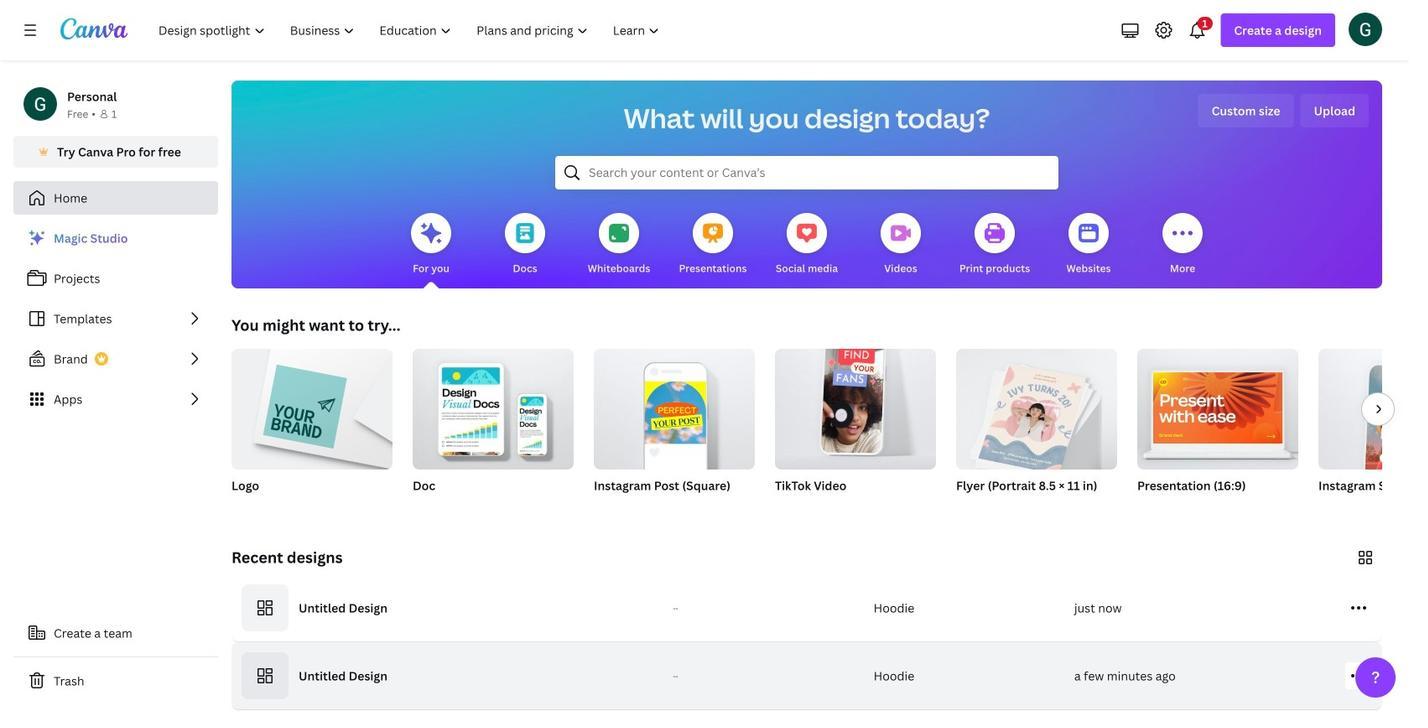 Task type: vqa. For each thing, say whether or not it's contained in the screenshot.
(3) in the button
no



Task type: locate. For each thing, give the bounding box(es) containing it.
None search field
[[555, 156, 1059, 190]]

group
[[775, 339, 936, 515], [775, 339, 936, 470], [232, 342, 393, 515], [232, 342, 393, 470], [413, 342, 574, 515], [413, 342, 574, 470], [594, 342, 755, 515], [594, 342, 755, 470], [957, 342, 1118, 515], [957, 342, 1118, 475], [1138, 342, 1299, 515], [1138, 342, 1299, 470], [1319, 349, 1410, 515], [1319, 349, 1410, 470]]

list
[[13, 222, 218, 416]]



Task type: describe. For each thing, give the bounding box(es) containing it.
top level navigation element
[[148, 13, 674, 47]]

Search search field
[[589, 157, 1025, 189]]

greg robinson image
[[1349, 12, 1383, 46]]



